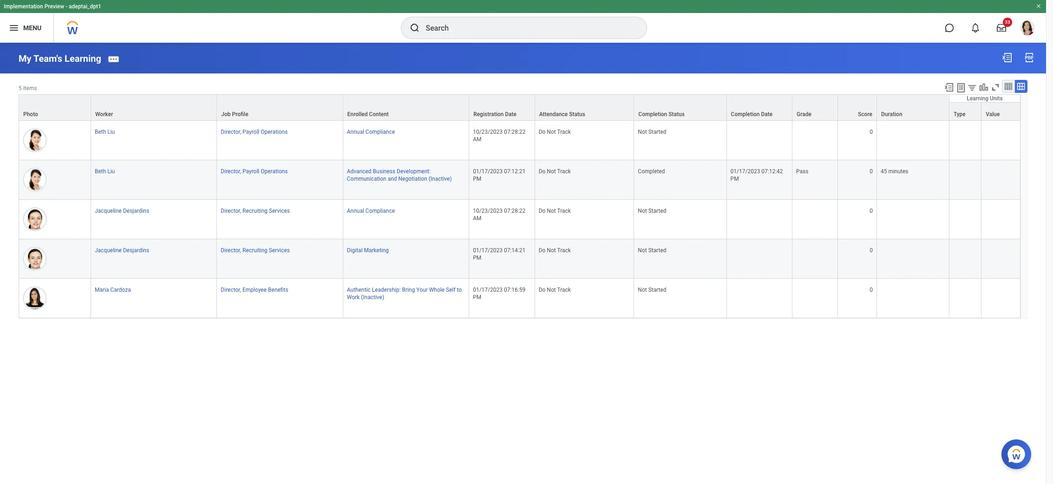 Task type: vqa. For each thing, say whether or not it's contained in the screenshot.
operations corresponding to Annual Compliance
yes



Task type: describe. For each thing, give the bounding box(es) containing it.
duration
[[881, 111, 902, 117]]

my
[[19, 53, 31, 64]]

table image
[[1004, 82, 1013, 91]]

advanced business development: communication and negotiation (inactive)
[[347, 168, 452, 182]]

operations for annual compliance
[[261, 129, 288, 135]]

implementation
[[4, 3, 43, 10]]

director, payroll operations for annual compliance
[[221, 129, 288, 135]]

services for annual compliance
[[269, 208, 290, 214]]

minutes
[[888, 168, 909, 175]]

not started for 4th "not started" element from the top
[[638, 287, 666, 293]]

5 row from the top
[[19, 200, 1021, 239]]

01/17/2023 07:12:42 pm
[[731, 168, 784, 182]]

job
[[221, 111, 231, 117]]

5 0 from the top
[[870, 287, 873, 293]]

Search Workday  search field
[[426, 18, 627, 38]]

07:12:42
[[762, 168, 783, 175]]

date for completion date
[[761, 111, 773, 117]]

negotiation
[[398, 176, 427, 182]]

45 minutes
[[881, 168, 909, 175]]

learning units button
[[950, 95, 1020, 102]]

director, employee benefits
[[221, 287, 288, 293]]

export to excel image
[[944, 82, 954, 92]]

recruiting for annual compliance
[[243, 208, 268, 214]]

beth liu for second beth liu link from the top of the my team's learning main content
[[95, 168, 115, 175]]

started for "not started" element corresponding to digital marketing link
[[648, 247, 666, 254]]

completion status
[[638, 111, 685, 117]]

desjardins for annual
[[123, 208, 149, 214]]

45
[[881, 168, 887, 175]]

desjardins for digital
[[123, 247, 149, 254]]

3 do not track from the top
[[539, 208, 571, 214]]

status for attendance status
[[569, 111, 585, 117]]

row containing type
[[19, 102, 1021, 121]]

menu banner
[[0, 0, 1046, 43]]

enrolled content button
[[343, 95, 469, 120]]

33 button
[[991, 18, 1012, 38]]

row containing learning units
[[19, 94, 1021, 121]]

01/17/2023 07:14:21 pm
[[473, 247, 527, 261]]

menu button
[[0, 13, 54, 43]]

liu for second beth liu link from the top of the my team's learning main content
[[107, 168, 115, 175]]

2 employee's photo (jacqueline desjardins) image from the top
[[23, 247, 47, 271]]

units
[[990, 95, 1003, 102]]

do not track element for completed element
[[539, 166, 571, 175]]

status for completion status
[[669, 111, 685, 117]]

toolbar inside my team's learning main content
[[940, 80, 1028, 94]]

preview
[[44, 3, 64, 10]]

33
[[1005, 20, 1010, 25]]

digital
[[347, 247, 363, 254]]

recruiting for digital marketing
[[243, 247, 268, 254]]

director, recruiting services link for digital
[[221, 245, 290, 254]]

duration button
[[877, 95, 949, 120]]

07:28:22 for director, recruiting services
[[504, 208, 526, 214]]

am for director, payroll operations
[[473, 136, 482, 143]]

beth liu for 1st beth liu link from the top of the my team's learning main content
[[95, 129, 115, 135]]

10/23/2023 07:28:22 am for services
[[473, 208, 527, 222]]

07:16:59
[[504, 287, 526, 293]]

whole
[[429, 287, 445, 293]]

started for 4th "not started" element from the top
[[648, 287, 666, 293]]

expand/collapse chart image
[[979, 82, 989, 92]]

registration date
[[473, 111, 517, 117]]

do not track for authentic leadership: bring your whole self to work (inactive) link
[[539, 287, 571, 293]]

photo
[[23, 111, 38, 117]]

1 employee's photo (jacqueline desjardins) image from the top
[[23, 207, 47, 231]]

expand table image
[[1017, 82, 1026, 91]]

do not track element for operations's annual compliance link's "not started" element
[[539, 127, 571, 135]]

10/23/2023 for director, recruiting services
[[473, 208, 503, 214]]

my team's learning main content
[[0, 43, 1046, 327]]

0 for operations's annual compliance link's "not started" element
[[870, 129, 873, 135]]

search image
[[409, 22, 420, 33]]

completion for completion date
[[731, 111, 760, 117]]

maria cardoza link
[[95, 285, 131, 293]]

menu
[[23, 24, 41, 31]]

and
[[388, 176, 397, 182]]

jacqueline for digital marketing
[[95, 247, 122, 254]]

jacqueline for annual compliance
[[95, 208, 122, 214]]

profile logan mcneil image
[[1020, 20, 1035, 37]]

select to filter grid data image
[[967, 83, 977, 92]]

director, payroll operations link for advanced
[[221, 166, 288, 175]]

annual compliance link for services
[[347, 206, 395, 214]]

business
[[373, 168, 395, 175]]

enrolled content
[[347, 111, 389, 117]]

pm for 01/17/2023 07:12:21 pm
[[473, 176, 481, 182]]

attendance
[[539, 111, 568, 117]]

pass
[[796, 168, 809, 175]]

annual for director, recruiting services
[[347, 208, 364, 214]]

jacqueline desjardins for digital
[[95, 247, 149, 254]]

do for completed element
[[539, 168, 546, 175]]

registration date button
[[469, 95, 535, 120]]

-
[[66, 3, 67, 10]]

track for do not track element associated with "not started" element corresponding to digital marketing link
[[557, 247, 571, 254]]

value
[[986, 111, 1000, 117]]

worker button
[[91, 95, 217, 120]]

01/17/2023 for 01/17/2023 07:12:21 pm
[[473, 168, 503, 175]]

employee's photo (maria cardoza) image
[[23, 286, 47, 310]]

director, recruiting services link for annual
[[221, 206, 290, 214]]

director, recruiting services for digital marketing
[[221, 247, 290, 254]]

authentic leadership: bring your whole self to work (inactive) link
[[347, 285, 462, 301]]

director, for advanced's director, payroll operations link
[[221, 168, 241, 175]]

inbox large image
[[997, 23, 1006, 33]]

adeptai_dpt1
[[69, 3, 101, 10]]

5 do not track element from the top
[[539, 285, 571, 293]]

completion date button
[[727, 95, 792, 120]]

10/23/2023 for director, payroll operations
[[473, 129, 503, 135]]

started for operations's annual compliance link's "not started" element
[[648, 129, 666, 135]]

07:28:22 for director, payroll operations
[[504, 129, 526, 135]]

track for 5th do not track element from the top
[[557, 287, 571, 293]]

export to excel image
[[1002, 52, 1013, 63]]

export to worksheets image
[[956, 82, 967, 93]]

jacqueline desjardins link for annual
[[95, 206, 149, 214]]

type button
[[950, 103, 981, 120]]

to
[[457, 287, 462, 293]]

value button
[[982, 103, 1020, 120]]

do not track for digital marketing link
[[539, 247, 571, 254]]

director, for the director, employee benefits link
[[221, 287, 241, 293]]

content
[[369, 111, 389, 117]]

07:14:21
[[504, 247, 526, 254]]

development:
[[397, 168, 431, 175]]

close environment banner image
[[1036, 3, 1042, 9]]

annual compliance for director, payroll operations
[[347, 129, 395, 135]]

cardoza
[[110, 287, 131, 293]]

not started for "not started" element corresponding to digital marketing link
[[638, 247, 666, 254]]

not started for operations's annual compliance link's "not started" element
[[638, 129, 666, 135]]

4 not started element from the top
[[638, 285, 666, 293]]

completion date
[[731, 111, 773, 117]]

annual compliance for director, recruiting services
[[347, 208, 395, 214]]

self
[[446, 287, 456, 293]]



Task type: locate. For each thing, give the bounding box(es) containing it.
(inactive) right negotiation
[[429, 176, 452, 182]]

0 vertical spatial 10/23/2023
[[473, 129, 503, 135]]

10/23/2023 down 01/17/2023 07:12:21 pm at top
[[473, 208, 503, 214]]

learning inside popup button
[[967, 95, 989, 102]]

1 vertical spatial am
[[473, 215, 482, 222]]

10/23/2023 07:28:22 am down registration date
[[473, 129, 527, 143]]

bring
[[402, 287, 415, 293]]

1 do from the top
[[539, 129, 546, 135]]

5 do not track from the top
[[539, 287, 571, 293]]

0 horizontal spatial status
[[569, 111, 585, 117]]

worker
[[95, 111, 113, 117]]

1 vertical spatial beth liu
[[95, 168, 115, 175]]

compliance down content
[[366, 129, 395, 135]]

7 row from the top
[[19, 279, 1021, 318]]

1 annual compliance from the top
[[347, 129, 395, 135]]

director, recruiting services link
[[221, 206, 290, 214], [221, 245, 290, 254]]

date left grade
[[761, 111, 773, 117]]

5 track from the top
[[557, 287, 571, 293]]

1 compliance from the top
[[366, 129, 395, 135]]

1 vertical spatial liu
[[107, 168, 115, 175]]

1 vertical spatial director, recruiting services link
[[221, 245, 290, 254]]

0 vertical spatial employee's photo (jacqueline desjardins) image
[[23, 207, 47, 231]]

director, for director, payroll operations link related to annual
[[221, 129, 241, 135]]

2 annual compliance link from the top
[[347, 206, 395, 214]]

do not track element
[[539, 127, 571, 135], [539, 166, 571, 175], [539, 206, 571, 214], [539, 245, 571, 254], [539, 285, 571, 293]]

completion
[[638, 111, 667, 117], [731, 111, 760, 117]]

1 vertical spatial (inactive)
[[361, 294, 384, 301]]

1 beth liu link from the top
[[95, 127, 115, 135]]

2 do from the top
[[539, 168, 546, 175]]

1 10/23/2023 from the top
[[473, 129, 503, 135]]

1 vertical spatial director, payroll operations
[[221, 168, 288, 175]]

4 track from the top
[[557, 247, 571, 254]]

1 annual compliance link from the top
[[347, 127, 395, 135]]

10/23/2023 07:28:22 am for operations
[[473, 129, 527, 143]]

5 director, from the top
[[221, 287, 241, 293]]

0 vertical spatial operations
[[261, 129, 288, 135]]

3 do from the top
[[539, 208, 546, 214]]

0 vertical spatial desjardins
[[123, 208, 149, 214]]

07:28:22 down 01/17/2023 07:12:21 pm at top
[[504, 208, 526, 214]]

toolbar
[[940, 80, 1028, 94]]

completed element
[[638, 166, 665, 175]]

track
[[557, 129, 571, 135], [557, 168, 571, 175], [557, 208, 571, 214], [557, 247, 571, 254], [557, 287, 571, 293]]

am up "01/17/2023 07:14:21 pm"
[[473, 215, 482, 222]]

completion inside "popup button"
[[731, 111, 760, 117]]

not started element for operations's annual compliance link
[[638, 127, 666, 135]]

payroll for advanced business development: communication and negotiation (inactive)
[[243, 168, 259, 175]]

compliance for director, recruiting services
[[366, 208, 395, 214]]

4 do from the top
[[539, 247, 546, 254]]

(inactive) inside the advanced business development: communication and negotiation (inactive)
[[429, 176, 452, 182]]

1 horizontal spatial status
[[669, 111, 685, 117]]

1 am from the top
[[473, 136, 482, 143]]

4 row from the top
[[19, 160, 1021, 200]]

0 horizontal spatial date
[[505, 111, 517, 117]]

(inactive) inside authentic leadership: bring your whole self to work (inactive)
[[361, 294, 384, 301]]

2 jacqueline from the top
[[95, 247, 122, 254]]

do not track element for "not started" element corresponding to digital marketing link
[[539, 245, 571, 254]]

jacqueline desjardins
[[95, 208, 149, 214], [95, 247, 149, 254]]

annual compliance down communication
[[347, 208, 395, 214]]

employee
[[243, 287, 267, 293]]

jacqueline desjardins link for digital
[[95, 245, 149, 254]]

1 vertical spatial director, recruiting services
[[221, 247, 290, 254]]

3 started from the top
[[648, 247, 666, 254]]

1 0 from the top
[[870, 129, 873, 135]]

10/23/2023 down registration
[[473, 129, 503, 135]]

1 recruiting from the top
[[243, 208, 268, 214]]

employee's photo (beth liu) image for "toolbar" inside my team's learning main content
[[23, 128, 47, 152]]

status inside popup button
[[669, 111, 685, 117]]

pm for 01/17/2023 07:16:59 pm
[[473, 294, 481, 301]]

enrolled
[[347, 111, 368, 117]]

1 vertical spatial jacqueline desjardins
[[95, 247, 149, 254]]

jacqueline
[[95, 208, 122, 214], [95, 247, 122, 254]]

attendance status
[[539, 111, 585, 117]]

1 do not track from the top
[[539, 129, 571, 135]]

1 vertical spatial payroll
[[243, 168, 259, 175]]

not started
[[638, 129, 666, 135], [638, 208, 666, 214], [638, 247, 666, 254], [638, 287, 666, 293]]

0 vertical spatial services
[[269, 208, 290, 214]]

registration
[[473, 111, 504, 117]]

0 vertical spatial annual compliance link
[[347, 127, 395, 135]]

beth for 1st beth liu link from the top of the my team's learning main content
[[95, 129, 106, 135]]

1 operations from the top
[[261, 129, 288, 135]]

1 beth from the top
[[95, 129, 106, 135]]

employee's photo (beth liu) image for row containing type
[[23, 168, 47, 192]]

annual compliance link down enrolled content
[[347, 127, 395, 135]]

pass element
[[796, 166, 809, 175]]

0 vertical spatial director, payroll operations
[[221, 129, 288, 135]]

3 not started element from the top
[[638, 245, 666, 254]]

1 vertical spatial jacqueline
[[95, 247, 122, 254]]

jacqueline desjardins for annual
[[95, 208, 149, 214]]

1 vertical spatial jacqueline desjardins link
[[95, 245, 149, 254]]

job profile button
[[217, 95, 343, 120]]

01/17/2023 07:16:59 pm
[[473, 287, 527, 301]]

0 horizontal spatial completion
[[638, 111, 667, 117]]

beth liu link
[[95, 127, 115, 135], [95, 166, 115, 175]]

2 director, payroll operations link from the top
[[221, 166, 288, 175]]

2 director, payroll operations from the top
[[221, 168, 288, 175]]

director, payroll operations for advanced business development: communication and negotiation (inactive)
[[221, 168, 288, 175]]

authentic
[[347, 287, 371, 293]]

do not track for advanced business development: communication and negotiation (inactive) link
[[539, 168, 571, 175]]

started for "not started" element for annual compliance link related to services
[[648, 208, 666, 214]]

3 track from the top
[[557, 208, 571, 214]]

completion inside popup button
[[638, 111, 667, 117]]

operations for advanced business development: communication and negotiation (inactive)
[[261, 168, 288, 175]]

2 do not track element from the top
[[539, 166, 571, 175]]

notifications large image
[[971, 23, 980, 33]]

1 vertical spatial beth
[[95, 168, 106, 175]]

2 services from the top
[[269, 247, 290, 254]]

3 0 from the top
[[870, 208, 873, 214]]

01/17/2023
[[473, 168, 503, 175], [731, 168, 760, 175], [473, 247, 503, 254], [473, 287, 503, 293]]

1 vertical spatial learning
[[967, 95, 989, 102]]

1 horizontal spatial completion
[[731, 111, 760, 117]]

2 jacqueline desjardins from the top
[[95, 247, 149, 254]]

0 vertical spatial director, recruiting services
[[221, 208, 290, 214]]

learning down select to filter grid data image
[[967, 95, 989, 102]]

01/17/2023 left 07:14:21
[[473, 247, 503, 254]]

2 compliance from the top
[[366, 208, 395, 214]]

annual compliance down enrolled content
[[347, 129, 395, 135]]

pm inside 01/17/2023 07:16:59 pm
[[473, 294, 481, 301]]

beth for second beth liu link from the top of the my team's learning main content
[[95, 168, 106, 175]]

01/17/2023 inside 01/17/2023 07:12:21 pm
[[473, 168, 503, 175]]

date for registration date
[[505, 111, 517, 117]]

annual down enrolled
[[347, 129, 364, 135]]

2 liu from the top
[[107, 168, 115, 175]]

1 not started element from the top
[[638, 127, 666, 135]]

0 vertical spatial beth liu link
[[95, 127, 115, 135]]

am for director, recruiting services
[[473, 215, 482, 222]]

track for do not track element associated with completed element
[[557, 168, 571, 175]]

1 completion from the left
[[638, 111, 667, 117]]

2 status from the left
[[669, 111, 685, 117]]

1 services from the top
[[269, 208, 290, 214]]

profile
[[232, 111, 248, 117]]

compliance for director, payroll operations
[[366, 129, 395, 135]]

1 horizontal spatial learning
[[967, 95, 989, 102]]

2 row from the top
[[19, 102, 1021, 121]]

1 row from the top
[[19, 94, 1021, 121]]

grade button
[[793, 95, 838, 120]]

2 not started element from the top
[[638, 206, 666, 214]]

0 vertical spatial director, recruiting services link
[[221, 206, 290, 214]]

1 director, payroll operations from the top
[[221, 129, 288, 135]]

0 for completed element
[[870, 168, 873, 175]]

am down registration
[[473, 136, 482, 143]]

score button
[[838, 95, 877, 120]]

status inside 'popup button'
[[569, 111, 585, 117]]

pm for 01/17/2023 07:12:42 pm
[[731, 176, 739, 182]]

not started for "not started" element for annual compliance link related to services
[[638, 208, 666, 214]]

1 director, from the top
[[221, 129, 241, 135]]

01/17/2023 for 01/17/2023 07:12:42 pm
[[731, 168, 760, 175]]

leadership:
[[372, 287, 401, 293]]

director,
[[221, 129, 241, 135], [221, 168, 241, 175], [221, 208, 241, 214], [221, 247, 241, 254], [221, 287, 241, 293]]

0 vertical spatial director, payroll operations link
[[221, 127, 288, 135]]

director, for director, recruiting services link related to digital
[[221, 247, 241, 254]]

1 jacqueline desjardins from the top
[[95, 208, 149, 214]]

row
[[19, 94, 1021, 121], [19, 102, 1021, 121], [19, 121, 1021, 160], [19, 160, 1021, 200], [19, 200, 1021, 239], [19, 239, 1021, 279], [19, 279, 1021, 318]]

pm for 01/17/2023 07:14:21 pm
[[473, 255, 481, 261]]

0 vertical spatial annual
[[347, 129, 364, 135]]

learning units
[[967, 95, 1003, 102]]

digital marketing link
[[347, 245, 389, 254]]

date
[[505, 111, 517, 117], [761, 111, 773, 117]]

1 jacqueline from the top
[[95, 208, 122, 214]]

2 10/23/2023 from the top
[[473, 208, 503, 214]]

0 horizontal spatial learning
[[65, 53, 101, 64]]

pm inside 01/17/2023 07:12:21 pm
[[473, 176, 481, 182]]

4 started from the top
[[648, 287, 666, 293]]

1 annual from the top
[[347, 129, 364, 135]]

2 date from the left
[[761, 111, 773, 117]]

0 vertical spatial jacqueline
[[95, 208, 122, 214]]

liu for 1st beth liu link from the top of the my team's learning main content
[[107, 129, 115, 135]]

grade
[[797, 111, 812, 117]]

1 track from the top
[[557, 129, 571, 135]]

payroll
[[243, 129, 259, 135], [243, 168, 259, 175]]

benefits
[[268, 287, 288, 293]]

do
[[539, 129, 546, 135], [539, 168, 546, 175], [539, 208, 546, 214], [539, 247, 546, 254], [539, 287, 546, 293]]

5 do from the top
[[539, 287, 546, 293]]

07:12:21
[[504, 168, 526, 175]]

2 employee's photo (beth liu) image from the top
[[23, 168, 47, 192]]

2 annual from the top
[[347, 208, 364, 214]]

annual
[[347, 129, 364, 135], [347, 208, 364, 214]]

annual compliance link down communication
[[347, 206, 395, 214]]

completion for completion status
[[638, 111, 667, 117]]

0 vertical spatial liu
[[107, 129, 115, 135]]

1 vertical spatial annual compliance
[[347, 208, 395, 214]]

2 desjardins from the top
[[123, 247, 149, 254]]

2 operations from the top
[[261, 168, 288, 175]]

2 do not track from the top
[[539, 168, 571, 175]]

communication
[[347, 176, 386, 182]]

1 vertical spatial director, payroll operations link
[[221, 166, 288, 175]]

director, payroll operations
[[221, 129, 288, 135], [221, 168, 288, 175]]

status
[[569, 111, 585, 117], [669, 111, 685, 117]]

attendance status button
[[535, 95, 634, 120]]

0 vertical spatial annual compliance
[[347, 129, 395, 135]]

annual for director, payroll operations
[[347, 129, 364, 135]]

10/23/2023 07:28:22 am
[[473, 129, 527, 143], [473, 208, 527, 222]]

2 payroll from the top
[[243, 168, 259, 175]]

0 vertical spatial learning
[[65, 53, 101, 64]]

do not track element for "not started" element for annual compliance link related to services
[[539, 206, 571, 214]]

2 0 from the top
[[870, 168, 873, 175]]

annual compliance link for operations
[[347, 127, 395, 135]]

payroll for annual compliance
[[243, 129, 259, 135]]

desjardins
[[123, 208, 149, 214], [123, 247, 149, 254]]

10/23/2023 07:28:22 am up 07:14:21
[[473, 208, 527, 222]]

justify image
[[8, 22, 20, 33]]

annual compliance link
[[347, 127, 395, 135], [347, 206, 395, 214]]

2 07:28:22 from the top
[[504, 208, 526, 214]]

0 vertical spatial beth liu
[[95, 129, 115, 135]]

2 director, recruiting services from the top
[[221, 247, 290, 254]]

0 for "not started" element corresponding to digital marketing link
[[870, 247, 873, 254]]

director, employee benefits link
[[221, 285, 288, 293]]

1 vertical spatial annual
[[347, 208, 364, 214]]

2 track from the top
[[557, 168, 571, 175]]

1 vertical spatial 10/23/2023
[[473, 208, 503, 214]]

director, recruiting services for annual compliance
[[221, 208, 290, 214]]

4 director, from the top
[[221, 247, 241, 254]]

1 do not track element from the top
[[539, 127, 571, 135]]

do for "not started" element for annual compliance link related to services
[[539, 208, 546, 214]]

1 vertical spatial 07:28:22
[[504, 208, 526, 214]]

0 horizontal spatial (inactive)
[[361, 294, 384, 301]]

director, for director, recruiting services link for annual
[[221, 208, 241, 214]]

1 vertical spatial recruiting
[[243, 247, 268, 254]]

0 vertical spatial 07:28:22
[[504, 129, 526, 135]]

1 not started from the top
[[638, 129, 666, 135]]

marketing
[[364, 247, 389, 254]]

pm inside "01/17/2023 07:14:21 pm"
[[473, 255, 481, 261]]

1 director, recruiting services from the top
[[221, 208, 290, 214]]

services for digital marketing
[[269, 247, 290, 254]]

1 vertical spatial desjardins
[[123, 247, 149, 254]]

row containing maria cardoza
[[19, 279, 1021, 318]]

0 vertical spatial recruiting
[[243, 208, 268, 214]]

compliance
[[366, 129, 395, 135], [366, 208, 395, 214]]

not started element for annual compliance link related to services
[[638, 206, 666, 214]]

team's
[[33, 53, 62, 64]]

0 for "not started" element for annual compliance link related to services
[[870, 208, 873, 214]]

3 not started from the top
[[638, 247, 666, 254]]

annual down communication
[[347, 208, 364, 214]]

items
[[23, 85, 37, 91]]

digital marketing
[[347, 247, 389, 254]]

1 vertical spatial operations
[[261, 168, 288, 175]]

(inactive) down leadership:
[[361, 294, 384, 301]]

6 row from the top
[[19, 239, 1021, 279]]

do for operations's annual compliance link's "not started" element
[[539, 129, 546, 135]]

0 vertical spatial (inactive)
[[429, 176, 452, 182]]

0 vertical spatial 10/23/2023 07:28:22 am
[[473, 129, 527, 143]]

1 horizontal spatial (inactive)
[[429, 176, 452, 182]]

my team's learning element
[[19, 53, 101, 64]]

do for "not started" element corresponding to digital marketing link
[[539, 247, 546, 254]]

1 horizontal spatial date
[[761, 111, 773, 117]]

0 vertical spatial am
[[473, 136, 482, 143]]

1 director, payroll operations link from the top
[[221, 127, 288, 135]]

advanced business development: communication and negotiation (inactive) link
[[347, 166, 452, 182]]

advanced
[[347, 168, 371, 175]]

3 row from the top
[[19, 121, 1021, 160]]

07:28:22 down registration date
[[504, 129, 526, 135]]

pm inside the 01/17/2023 07:12:42 pm
[[731, 176, 739, 182]]

my team's learning
[[19, 53, 101, 64]]

your
[[416, 287, 428, 293]]

employee's photo (jacqueline desjardins) image
[[23, 207, 47, 231], [23, 247, 47, 271]]

01/17/2023 left 07:12:21
[[473, 168, 503, 175]]

pm
[[473, 176, 481, 182], [731, 176, 739, 182], [473, 255, 481, 261], [473, 294, 481, 301]]

2 director, recruiting services link from the top
[[221, 245, 290, 254]]

do not track
[[539, 129, 571, 135], [539, 168, 571, 175], [539, 208, 571, 214], [539, 247, 571, 254], [539, 287, 571, 293]]

director, payroll operations link for annual
[[221, 127, 288, 135]]

compliance down and
[[366, 208, 395, 214]]

1 vertical spatial services
[[269, 247, 290, 254]]

job profile
[[221, 111, 248, 117]]

date right registration
[[505, 111, 517, 117]]

1 vertical spatial annual compliance link
[[347, 206, 395, 214]]

maria cardoza
[[95, 287, 131, 293]]

1 vertical spatial beth liu link
[[95, 166, 115, 175]]

started
[[648, 129, 666, 135], [648, 208, 666, 214], [648, 247, 666, 254], [648, 287, 666, 293]]

0 vertical spatial employee's photo (beth liu) image
[[23, 128, 47, 152]]

1 employee's photo (beth liu) image from the top
[[23, 128, 47, 152]]

4 do not track from the top
[[539, 247, 571, 254]]

3 do not track element from the top
[[539, 206, 571, 214]]

2 beth liu from the top
[[95, 168, 115, 175]]

1 beth liu from the top
[[95, 129, 115, 135]]

2 not started from the top
[[638, 208, 666, 214]]

view printable version (pdf) image
[[1024, 52, 1035, 63]]

director, recruiting services
[[221, 208, 290, 214], [221, 247, 290, 254]]

0 vertical spatial beth
[[95, 129, 106, 135]]

track for do not track element related to "not started" element for annual compliance link related to services
[[557, 208, 571, 214]]

maria
[[95, 287, 109, 293]]

type
[[954, 111, 966, 117]]

beth liu
[[95, 129, 115, 135], [95, 168, 115, 175]]

01/17/2023 inside 01/17/2023 07:16:59 pm
[[473, 287, 503, 293]]

authentic leadership: bring your whole self to work (inactive)
[[347, 287, 462, 301]]

score
[[858, 111, 872, 117]]

10/23/2023
[[473, 129, 503, 135], [473, 208, 503, 214]]

4 do not track element from the top
[[539, 245, 571, 254]]

work
[[347, 294, 360, 301]]

1 vertical spatial employee's photo (beth liu) image
[[23, 168, 47, 192]]

liu
[[107, 129, 115, 135], [107, 168, 115, 175]]

2 10/23/2023 07:28:22 am from the top
[[473, 208, 527, 222]]

employee's photo (beth liu) image
[[23, 128, 47, 152], [23, 168, 47, 192]]

0 vertical spatial payroll
[[243, 129, 259, 135]]

1 liu from the top
[[107, 129, 115, 135]]

1 desjardins from the top
[[123, 208, 149, 214]]

3 director, from the top
[[221, 208, 241, 214]]

not started element
[[638, 127, 666, 135], [638, 206, 666, 214], [638, 245, 666, 254], [638, 285, 666, 293]]

01/17/2023 07:12:21 pm
[[473, 168, 527, 182]]

0
[[870, 129, 873, 135], [870, 168, 873, 175], [870, 208, 873, 214], [870, 247, 873, 254], [870, 287, 873, 293]]

1 jacqueline desjardins link from the top
[[95, 206, 149, 214]]

implementation preview -   adeptai_dpt1
[[4, 3, 101, 10]]

4 0 from the top
[[870, 247, 873, 254]]

0 vertical spatial compliance
[[366, 129, 395, 135]]

1 started from the top
[[648, 129, 666, 135]]

1 07:28:22 from the top
[[504, 129, 526, 135]]

5
[[19, 85, 22, 91]]

not started element for digital marketing link
[[638, 245, 666, 254]]

learning
[[65, 53, 101, 64], [967, 95, 989, 102]]

0 vertical spatial jacqueline desjardins link
[[95, 206, 149, 214]]

completed
[[638, 168, 665, 175]]

photo button
[[19, 95, 91, 120]]

07:28:22
[[504, 129, 526, 135], [504, 208, 526, 214]]

1 vertical spatial compliance
[[366, 208, 395, 214]]

1 10/23/2023 07:28:22 am from the top
[[473, 129, 527, 143]]

01/17/2023 inside the 01/17/2023 07:12:42 pm
[[731, 168, 760, 175]]

1 vertical spatial 10/23/2023 07:28:22 am
[[473, 208, 527, 222]]

track for do not track element related to operations's annual compliance link's "not started" element
[[557, 129, 571, 135]]

01/17/2023 left 07:16:59
[[473, 287, 503, 293]]

01/17/2023 for 01/17/2023 07:16:59 pm
[[473, 287, 503, 293]]

2 started from the top
[[648, 208, 666, 214]]

2 director, from the top
[[221, 168, 241, 175]]

completion status button
[[634, 95, 726, 120]]

01/17/2023 for 01/17/2023 07:14:21 pm
[[473, 247, 503, 254]]

2 recruiting from the top
[[243, 247, 268, 254]]

01/17/2023 inside "01/17/2023 07:14:21 pm"
[[473, 247, 503, 254]]

fullscreen image
[[990, 82, 1001, 92]]

1 vertical spatial employee's photo (jacqueline desjardins) image
[[23, 247, 47, 271]]

01/17/2023 left 07:12:42
[[731, 168, 760, 175]]

2 jacqueline desjardins link from the top
[[95, 245, 149, 254]]

2 beth liu link from the top
[[95, 166, 115, 175]]

5 items
[[19, 85, 37, 91]]

cell
[[727, 121, 793, 160], [793, 121, 838, 160], [877, 121, 950, 160], [950, 121, 982, 160], [982, 121, 1021, 160], [950, 160, 982, 200], [982, 160, 1021, 200], [727, 200, 793, 239], [793, 200, 838, 239], [877, 200, 950, 239], [950, 200, 982, 239], [982, 200, 1021, 239], [727, 239, 793, 279], [793, 239, 838, 279], [877, 239, 950, 279], [950, 239, 982, 279], [982, 239, 1021, 279], [727, 279, 793, 318], [793, 279, 838, 318], [877, 279, 950, 318], [950, 279, 982, 318], [982, 279, 1021, 318]]

2 completion from the left
[[731, 111, 760, 117]]

learning right team's
[[65, 53, 101, 64]]

1 director, recruiting services link from the top
[[221, 206, 290, 214]]

0 vertical spatial jacqueline desjardins
[[95, 208, 149, 214]]

2 annual compliance from the top
[[347, 208, 395, 214]]



